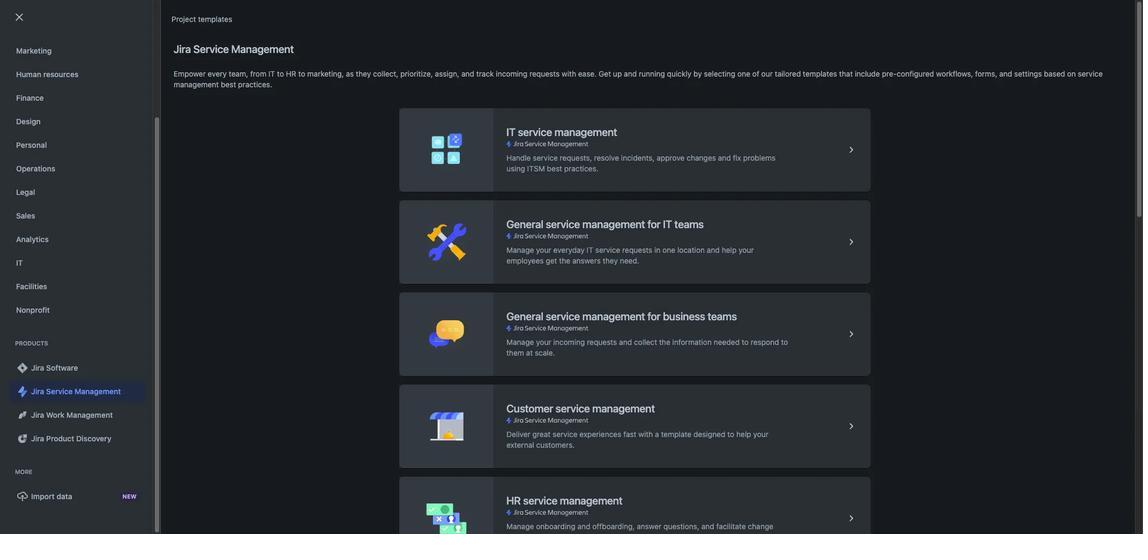 Task type: describe. For each thing, give the bounding box(es) containing it.
and inside handle service requests, resolve incidents, approve changes and fix problems using itsm best practices.
[[718, 153, 731, 162]]

jira work management button
[[10, 405, 145, 426]]

to right needed
[[742, 338, 749, 347]]

service inside button
[[46, 387, 73, 396]]

and left track
[[462, 69, 475, 78]]

jira for jira work management button
[[31, 411, 44, 420]]

it inside button
[[16, 258, 23, 268]]

product management button
[[10, 17, 145, 38]]

on
[[1068, 69, 1077, 78]]

jira product discovery button
[[10, 428, 145, 450]]

project management button
[[122, 107, 208, 199]]

service for general service management for it teams
[[546, 218, 580, 231]]

teams for general service management for it teams
[[675, 218, 704, 231]]

that
[[840, 69, 853, 78]]

1 horizontal spatial product
[[46, 434, 74, 443]]

team-managed business for star social media launch image
[[431, 315, 518, 324]]

configured
[[897, 69, 935, 78]]

staff.
[[568, 533, 585, 535]]

1 horizontal spatial jira service management
[[174, 43, 294, 55]]

practices. inside handle service requests, resolve incidents, approve changes and fix problems using itsm best practices.
[[565, 164, 599, 173]]

jira for jira product discovery button
[[31, 434, 44, 443]]

ease.
[[579, 69, 597, 78]]

marketing button
[[10, 40, 145, 62]]

design button
[[10, 111, 145, 132]]

hr service management
[[507, 495, 623, 507]]

recommended
[[45, 85, 105, 95]]

everyday
[[554, 246, 585, 255]]

manage onboarding and offboarding, answer questions, and facilitate change requests for your staff.
[[507, 522, 774, 535]]

template
[[661, 430, 692, 439]]

operations button
[[10, 158, 145, 180]]

great
[[533, 430, 551, 439]]

answers
[[573, 256, 601, 265]]

back to projects image
[[13, 11, 26, 24]]

and inside manage your everyday it service requests in one location and help your employees get the answers they need.
[[707, 246, 720, 255]]

incidents,
[[621, 153, 655, 162]]

designed
[[694, 430, 726, 439]]

your for hr service management
[[551, 533, 566, 535]]

service inside the empower every team, from it to hr to marketing, as they collect, prioritize, assign, and track incoming requests with ease. get up and running quickly by selecting one of our tailored templates that include pre-configured workflows, forms, and settings based on service management best practices.
[[1079, 69, 1104, 78]]

manage for general service management for business teams
[[507, 338, 534, 347]]

more
[[15, 469, 32, 476]]

pre-
[[883, 69, 897, 78]]

running
[[639, 69, 665, 78]]

every
[[208, 69, 227, 78]]

empower every team, from it to hr to marketing, as they collect, prioritize, assign, and track incoming requests with ease. get up and running quickly by selecting one of our tailored templates that include pre-configured workflows, forms, and settings based on service management best practices.
[[174, 69, 1104, 89]]

it service management image
[[846, 144, 859, 157]]

general for general service management for business teams
[[507, 310, 544, 323]]

incoming inside the empower every team, from it to hr to marketing, as they collect, prioritize, assign, and track incoming requests with ease. get up and running quickly by selecting one of our tailored templates that include pre-configured workflows, forms, and settings based on service management best practices.
[[496, 69, 528, 78]]

general for general service management for it teams
[[507, 218, 544, 231]]

templates inside the empower every team, from it to hr to marketing, as they collect, prioritize, assign, and track incoming requests with ease. get up and running quickly by selecting one of our tailored templates that include pre-configured workflows, forms, and settings based on service management best practices.
[[803, 69, 838, 78]]

general service management for it teams
[[507, 218, 704, 231]]

business up information
[[663, 310, 706, 323]]

offboarding,
[[593, 522, 635, 531]]

content management button
[[394, 107, 480, 199]]

1 horizontal spatial work
[[172, 238, 187, 246]]

information
[[673, 338, 712, 347]]

data
[[57, 492, 72, 501]]

facilities button
[[10, 276, 145, 298]]

team-managed business for star gifting suite image
[[431, 289, 518, 298]]

requests inside manage your incoming requests and collect the information needed to respond to them at scale.
[[587, 338, 617, 347]]

jira service management button
[[10, 381, 145, 403]]

service for customer service management
[[556, 403, 590, 415]]

settings
[[1015, 69, 1043, 78]]

best inside the empower every team, from it to hr to marketing, as they collect, prioritize, assign, and track incoming requests with ease. get up and running quickly by selecting one of our tailored templates that include pre-configured workflows, forms, and settings based on service management best practices.
[[221, 80, 236, 89]]

facilities
[[16, 282, 47, 291]]

nonprofit
[[16, 306, 50, 315]]

blank project button
[[31, 107, 117, 199]]

manage your everyday it service requests in one location and help your employees get the answers they need.
[[507, 246, 754, 265]]

blank
[[53, 172, 71, 180]]

needed
[[714, 338, 740, 347]]

to right from
[[277, 69, 284, 78]]

quickly
[[667, 69, 692, 78]]

fast
[[624, 430, 637, 439]]

team,
[[229, 69, 248, 78]]

0 horizontal spatial product
[[16, 23, 44, 32]]

it inside manage your everyday it service requests in one location and help your employees get the answers they need.
[[587, 246, 594, 255]]

like
[[190, 85, 204, 95]]

for inside the manage onboarding and offboarding, answer questions, and facilitate change requests for your staff.
[[539, 533, 549, 535]]

content management
[[403, 172, 471, 180]]

import data
[[31, 492, 72, 501]]

human resources
[[16, 70, 79, 79]]

jira product discovery image
[[16, 433, 29, 446]]

and inside manage your incoming requests and collect the information needed to respond to them at scale.
[[619, 338, 632, 347]]

the inside manage your everyday it service requests in one location and help your employees get the answers they need.
[[559, 256, 571, 265]]

event
[[504, 172, 522, 180]]

managed for star social media launch image
[[454, 315, 486, 324]]

project for project management
[[132, 172, 155, 180]]

assign,
[[435, 69, 460, 78]]

nonprofit button
[[10, 300, 145, 321]]

scale.
[[535, 349, 555, 358]]

to right respond
[[782, 338, 789, 347]]

get
[[599, 69, 611, 78]]

and left facilitate
[[702, 522, 715, 531]]

customers.
[[537, 441, 575, 450]]

customer
[[507, 403, 554, 415]]

practices. inside the empower every team, from it to hr to marketing, as they collect, prioritize, assign, and track incoming requests with ease. get up and running quickly by selecting one of our tailored templates that include pre-configured workflows, forms, and settings based on service management best practices.
[[238, 80, 272, 89]]

projects
[[21, 44, 67, 59]]

one inside manage your everyday it service requests in one location and help your employees get the answers they need.
[[663, 246, 676, 255]]

with inside the empower every team, from it to hr to marketing, as they collect, prioritize, assign, and track incoming requests with ease. get up and running quickly by selecting one of our tailored templates that include pre-configured workflows, forms, and settings based on service management best practices.
[[562, 69, 576, 78]]

onboarding
[[536, 522, 576, 531]]

resolve
[[594, 153, 619, 162]]

track
[[477, 69, 494, 78]]

business for star social media launch image
[[488, 315, 518, 324]]

in
[[655, 246, 661, 255]]

employees
[[507, 256, 544, 265]]

the inside manage your incoming requests and collect the information needed to respond to them at scale.
[[660, 338, 671, 347]]

jira software
[[31, 364, 78, 373]]

general service management for business teams
[[507, 310, 737, 323]]

and right forms, on the top
[[1000, 69, 1013, 78]]

handle
[[507, 153, 531, 162]]

your for customer service management
[[754, 430, 769, 439]]

approve
[[657, 153, 685, 162]]

prioritize,
[[401, 69, 433, 78]]

business for star gifting suite image
[[488, 289, 518, 298]]

and up the staff.
[[578, 522, 591, 531]]

jira service management inside button
[[31, 387, 121, 396]]

jira work management image
[[16, 409, 29, 422]]

software
[[46, 364, 78, 373]]

questions,
[[664, 522, 700, 531]]

sales
[[16, 211, 35, 220]]

discovery
[[76, 434, 111, 443]]

email campaign button
[[575, 107, 661, 199]]

manage your incoming requests and collect the information needed to respond to them at scale.
[[507, 338, 789, 358]]



Task type: vqa. For each thing, say whether or not it's contained in the screenshot.
Hide gallery at the right top
no



Task type: locate. For each thing, give the bounding box(es) containing it.
based
[[1045, 69, 1066, 78]]

general service management for business teams image
[[846, 328, 859, 341]]

0 horizontal spatial hr
[[286, 69, 296, 78]]

0 horizontal spatial project
[[132, 172, 155, 180]]

requests inside the empower every team, from it to hr to marketing, as they collect, prioritize, assign, and track incoming requests with ease. get up and running quickly by selecting one of our tailored templates that include pre-configured workflows, forms, and settings based on service management best practices.
[[530, 69, 560, 78]]

experiences
[[580, 430, 622, 439]]

service up everyday
[[546, 218, 580, 231]]

jira service management up team,
[[174, 43, 294, 55]]

1 horizontal spatial templates
[[198, 14, 232, 24]]

0 vertical spatial hr
[[286, 69, 296, 78]]

0 vertical spatial project
[[172, 14, 196, 24]]

1 vertical spatial product
[[46, 434, 74, 443]]

new
[[122, 493, 137, 500]]

1 vertical spatial project
[[132, 172, 155, 180]]

1 general from the top
[[507, 218, 544, 231]]

of
[[753, 69, 760, 78]]

manage up employees
[[507, 246, 534, 255]]

jira work management inside button
[[31, 411, 113, 420]]

2 horizontal spatial templates
[[803, 69, 838, 78]]

and left collect
[[619, 338, 632, 347]]

templates
[[198, 14, 232, 24], [803, 69, 838, 78], [108, 85, 148, 95]]

and right location
[[707, 246, 720, 255]]

fix
[[733, 153, 742, 162]]

incoming right track
[[496, 69, 528, 78]]

star social media launch image
[[31, 313, 44, 326]]

0 vertical spatial templates
[[198, 14, 232, 24]]

incoming inside manage your incoming requests and collect the information needed to respond to them at scale.
[[554, 338, 585, 347]]

0 vertical spatial product
[[16, 23, 44, 32]]

1 horizontal spatial teams
[[675, 218, 704, 231]]

them
[[507, 349, 524, 358]]

teams up needed
[[708, 310, 737, 323]]

your inside the manage onboarding and offboarding, answer questions, and facilitate change requests for your staff.
[[551, 533, 566, 535]]

project inside button
[[132, 172, 155, 180]]

2 managed from the top
[[454, 315, 486, 324]]

a
[[655, 430, 659, 439]]

None text field
[[23, 235, 128, 250]]

hr service management image
[[846, 513, 859, 526]]

2 vertical spatial teams
[[708, 310, 737, 323]]

1 vertical spatial service
[[46, 387, 73, 396]]

import
[[31, 492, 55, 501]]

the right collect
[[660, 338, 671, 347]]

1 vertical spatial jira work management
[[31, 411, 113, 420]]

0 vertical spatial team-managed business
[[431, 289, 518, 298]]

previous image
[[24, 348, 36, 361]]

our
[[762, 69, 773, 78]]

hr inside the empower every team, from it to hr to marketing, as they collect, prioritize, assign, and track incoming requests with ease. get up and running quickly by selecting one of our tailored templates that include pre-configured workflows, forms, and settings based on service management best practices.
[[286, 69, 296, 78]]

to left marketing,
[[299, 69, 305, 78]]

one inside the empower every team, from it to hr to marketing, as they collect, prioritize, assign, and track incoming requests with ease. get up and running quickly by selecting one of our tailored templates that include pre-configured workflows, forms, and settings based on service management best practices.
[[738, 69, 751, 78]]

help right the designed
[[737, 430, 752, 439]]

requests inside the manage onboarding and offboarding, answer questions, and facilitate change requests for your staff.
[[507, 533, 537, 535]]

best down team,
[[221, 80, 236, 89]]

service for it service management
[[518, 126, 553, 138]]

they left need.
[[603, 256, 618, 265]]

project templates
[[172, 14, 232, 24]]

service up experiences
[[556, 403, 590, 415]]

facilitate
[[717, 522, 746, 531]]

requests,
[[560, 153, 592, 162]]

yours
[[206, 85, 228, 95]]

include
[[855, 69, 881, 78]]

event planning
[[504, 172, 551, 180]]

project for project templates
[[172, 14, 196, 24]]

service for hr service management
[[524, 495, 558, 507]]

1 managed from the top
[[454, 289, 486, 298]]

1 vertical spatial jira service management
[[31, 387, 121, 396]]

legal button
[[10, 182, 145, 203]]

jira software image
[[16, 362, 29, 375], [16, 362, 29, 375]]

help inside manage your everyday it service requests in one location and help your employees get the answers they need.
[[722, 246, 737, 255]]

jira work management
[[159, 238, 228, 246], [31, 411, 113, 420]]

0 horizontal spatial work
[[46, 411, 65, 420]]

jira work management image
[[134, 184, 195, 191], [134, 184, 195, 191], [406, 184, 467, 191], [406, 184, 467, 191], [497, 184, 558, 191], [497, 184, 558, 191], [588, 184, 648, 191], [588, 184, 648, 191], [16, 409, 29, 422]]

deliver great service experiences fast with a template designed to help your external customers.
[[507, 430, 769, 450]]

jira software button
[[10, 358, 145, 379]]

it right from
[[269, 69, 275, 78]]

1 horizontal spatial one
[[738, 69, 751, 78]]

project templates link
[[172, 13, 232, 26]]

forms,
[[976, 69, 998, 78]]

it button
[[10, 253, 145, 274]]

last created
[[505, 117, 550, 124]]

1 vertical spatial teams
[[675, 218, 704, 231]]

1 horizontal spatial project
[[172, 14, 196, 24]]

practices. down the requests,
[[565, 164, 599, 173]]

service up answers at right top
[[596, 246, 621, 255]]

0 vertical spatial general
[[507, 218, 544, 231]]

service up customers. on the bottom of page
[[553, 430, 578, 439]]

0 vertical spatial help
[[722, 246, 737, 255]]

import data image
[[16, 491, 29, 504]]

they inside the empower every team, from it to hr to marketing, as they collect, prioritize, assign, and track incoming requests with ease. get up and running quickly by selecting one of our tailored templates that include pre-configured workflows, forms, and settings based on service management best practices.
[[356, 69, 371, 78]]

1 vertical spatial one
[[663, 246, 676, 255]]

using
[[507, 164, 525, 173]]

it service management
[[507, 126, 618, 138]]

workflows,
[[937, 69, 974, 78]]

sales button
[[10, 205, 145, 227]]

at
[[526, 349, 533, 358]]

itsm
[[528, 164, 545, 173]]

your for general service management for it teams
[[739, 246, 754, 255]]

2 general from the top
[[507, 310, 544, 323]]

Search field
[[940, 6, 1047, 23]]

help inside deliver great service experiences fast with a template designed to help your external customers.
[[737, 430, 752, 439]]

0 horizontal spatial the
[[559, 256, 571, 265]]

answer
[[637, 522, 662, 531]]

jira service management
[[174, 43, 294, 55], [31, 387, 121, 396]]

for
[[150, 85, 161, 95], [648, 218, 661, 231], [648, 310, 661, 323], [539, 533, 549, 535]]

for down the onboarding
[[539, 533, 549, 535]]

help for general service management for it teams
[[722, 246, 737, 255]]

incoming up scale.
[[554, 338, 585, 347]]

0 vertical spatial managed
[[454, 289, 486, 298]]

banner
[[0, 0, 1144, 30]]

service for general service management for business teams
[[546, 310, 580, 323]]

external
[[507, 441, 535, 450]]

1 vertical spatial managed
[[454, 315, 486, 324]]

templates for recommended templates for teams like yours
[[108, 85, 148, 95]]

requests left ease.
[[530, 69, 560, 78]]

0 horizontal spatial they
[[356, 69, 371, 78]]

service down software
[[46, 387, 73, 396]]

jira product discovery
[[31, 434, 111, 443]]

problems
[[744, 153, 776, 162]]

with left ease.
[[562, 69, 576, 78]]

for up in
[[648, 218, 661, 231]]

0 horizontal spatial teams
[[163, 85, 188, 95]]

management
[[231, 43, 294, 55], [189, 238, 228, 246], [75, 387, 121, 396], [67, 411, 113, 420]]

1 horizontal spatial best
[[547, 164, 563, 173]]

1 vertical spatial best
[[547, 164, 563, 173]]

jira service management image
[[507, 140, 589, 149], [507, 140, 589, 149], [507, 232, 589, 241], [507, 232, 589, 241], [507, 324, 589, 333], [507, 324, 589, 333], [16, 386, 29, 398], [16, 386, 29, 398], [507, 417, 589, 425], [507, 417, 589, 425], [507, 509, 589, 517], [507, 509, 589, 517]]

analytics
[[16, 235, 49, 244]]

product up marketing
[[16, 23, 44, 32]]

3 manage from the top
[[507, 522, 534, 531]]

1 horizontal spatial with
[[639, 430, 653, 439]]

2 horizontal spatial teams
[[708, 310, 737, 323]]

jira work management image inside button
[[16, 409, 29, 422]]

help right location
[[722, 246, 737, 255]]

teams left like
[[163, 85, 188, 95]]

1 horizontal spatial practices.
[[565, 164, 599, 173]]

with left a
[[639, 430, 653, 439]]

business down employees
[[488, 289, 518, 298]]

1 manage from the top
[[507, 246, 534, 255]]

jira
[[174, 43, 191, 55], [159, 238, 170, 246], [31, 364, 44, 373], [31, 387, 44, 396], [31, 411, 44, 420], [31, 434, 44, 443]]

help
[[722, 246, 737, 255], [737, 430, 752, 439]]

blank project
[[53, 172, 95, 180]]

1 horizontal spatial service
[[193, 43, 229, 55]]

1 horizontal spatial hr
[[507, 495, 521, 507]]

1 vertical spatial general
[[507, 310, 544, 323]]

analytics button
[[10, 229, 145, 250]]

1 vertical spatial templates
[[803, 69, 838, 78]]

0 horizontal spatial practices.
[[238, 80, 272, 89]]

1 horizontal spatial the
[[660, 338, 671, 347]]

finance
[[16, 93, 44, 102]]

your inside manage your incoming requests and collect the information needed to respond to them at scale.
[[536, 338, 552, 347]]

location
[[678, 246, 705, 255]]

by
[[694, 69, 702, 78]]

0 vertical spatial jira service management
[[174, 43, 294, 55]]

1 vertical spatial practices.
[[565, 164, 599, 173]]

it up answers at right top
[[587, 246, 594, 255]]

general
[[507, 218, 544, 231], [507, 310, 544, 323]]

jira product discovery image
[[16, 433, 29, 446]]

0 horizontal spatial incoming
[[496, 69, 528, 78]]

2 team-managed business from the top
[[431, 315, 518, 324]]

need.
[[620, 256, 640, 265]]

service up scale.
[[546, 310, 580, 323]]

manage for general service management for it teams
[[507, 246, 534, 255]]

primary element
[[6, 0, 940, 30]]

management
[[46, 23, 93, 32], [174, 80, 219, 89], [555, 126, 618, 138], [156, 172, 198, 180], [430, 172, 471, 180], [583, 218, 646, 231], [583, 310, 646, 323], [593, 403, 655, 415], [560, 495, 623, 507]]

0 vertical spatial practices.
[[238, 80, 272, 89]]

managed for star gifting suite image
[[454, 289, 486, 298]]

general up employees
[[507, 218, 544, 231]]

teams up location
[[675, 218, 704, 231]]

they
[[356, 69, 371, 78], [603, 256, 618, 265]]

personal
[[16, 140, 47, 150]]

0 horizontal spatial templates
[[108, 85, 148, 95]]

team- for star social media launch image
[[431, 315, 454, 324]]

from
[[250, 69, 267, 78]]

one
[[738, 69, 751, 78], [663, 246, 676, 255]]

service
[[193, 43, 229, 55], [46, 387, 73, 396]]

practices.
[[238, 80, 272, 89], [565, 164, 599, 173]]

requests up need.
[[623, 246, 653, 255]]

0 vertical spatial teams
[[163, 85, 188, 95]]

collect
[[634, 338, 658, 347]]

0 vertical spatial manage
[[507, 246, 534, 255]]

manage for hr service management
[[507, 522, 534, 531]]

manage inside manage your incoming requests and collect the information needed to respond to them at scale.
[[507, 338, 534, 347]]

0 horizontal spatial best
[[221, 80, 236, 89]]

star gifting suite image
[[31, 287, 44, 300]]

1 vertical spatial with
[[639, 430, 653, 439]]

as
[[346, 69, 354, 78]]

best inside handle service requests, resolve incidents, approve changes and fix problems using itsm best practices.
[[547, 164, 563, 173]]

team-managed business
[[431, 289, 518, 298], [431, 315, 518, 324]]

for left like
[[150, 85, 161, 95]]

hr
[[286, 69, 296, 78], [507, 495, 521, 507]]

your inside deliver great service experiences fast with a template designed to help your external customers.
[[754, 430, 769, 439]]

0 vertical spatial the
[[559, 256, 571, 265]]

0 vertical spatial jira work management
[[159, 238, 228, 246]]

content
[[403, 172, 428, 180]]

requests down general service management for business teams
[[587, 338, 617, 347]]

1 vertical spatial hr
[[507, 495, 521, 507]]

0 horizontal spatial jira work management
[[31, 411, 113, 420]]

it inside the empower every team, from it to hr to marketing, as they collect, prioritize, assign, and track incoming requests with ease. get up and running quickly by selecting one of our tailored templates that include pre-configured workflows, forms, and settings based on service management best practices.
[[269, 69, 275, 78]]

service for handle service requests, resolve incidents, approve changes and fix problems using itsm best practices.
[[533, 153, 558, 162]]

the down everyday
[[559, 256, 571, 265]]

service inside manage your everyday it service requests in one location and help your employees get the answers they need.
[[596, 246, 621, 255]]

and left fix
[[718, 153, 731, 162]]

1 button
[[39, 346, 55, 363]]

to right the designed
[[728, 430, 735, 439]]

jira service management down jira software button
[[31, 387, 121, 396]]

one right in
[[663, 246, 676, 255]]

with inside deliver great service experiences fast with a template designed to help your external customers.
[[639, 430, 653, 439]]

jira for jira software button
[[31, 364, 44, 373]]

work inside button
[[46, 411, 65, 420]]

0 vertical spatial one
[[738, 69, 751, 78]]

templates for project templates
[[198, 14, 232, 24]]

0 vertical spatial team-
[[431, 289, 454, 298]]

requests inside manage your everyday it service requests in one location and help your employees get the answers they need.
[[623, 246, 653, 255]]

they inside manage your everyday it service requests in one location and help your employees get the answers they need.
[[603, 256, 618, 265]]

practices. down from
[[238, 80, 272, 89]]

project
[[172, 14, 196, 24], [132, 172, 155, 180]]

1 horizontal spatial jira work management
[[159, 238, 228, 246]]

and right up
[[624, 69, 637, 78]]

0 vertical spatial best
[[221, 80, 236, 89]]

1
[[45, 350, 49, 359]]

1 vertical spatial incoming
[[554, 338, 585, 347]]

service inside deliver great service experiences fast with a template designed to help your external customers.
[[553, 430, 578, 439]]

collect,
[[373, 69, 399, 78]]

1 vertical spatial they
[[603, 256, 618, 265]]

and
[[462, 69, 475, 78], [624, 69, 637, 78], [1000, 69, 1013, 78], [718, 153, 731, 162], [707, 246, 720, 255], [619, 338, 632, 347], [578, 522, 591, 531], [702, 522, 715, 531]]

0 horizontal spatial one
[[663, 246, 676, 255]]

1 vertical spatial team-
[[431, 315, 454, 324]]

best right itsm
[[547, 164, 563, 173]]

empower
[[174, 69, 206, 78]]

service inside handle service requests, resolve incidents, approve changes and fix problems using itsm best practices.
[[533, 153, 558, 162]]

last
[[505, 117, 520, 124]]

2 team- from the top
[[431, 315, 454, 324]]

1 team-managed business from the top
[[431, 289, 518, 298]]

business
[[488, 289, 518, 298], [663, 310, 706, 323], [488, 315, 518, 324]]

they right as
[[356, 69, 371, 78]]

0 vertical spatial service
[[193, 43, 229, 55]]

business up "them"
[[488, 315, 518, 324]]

to inside deliver great service experiences fast with a template designed to help your external customers.
[[728, 430, 735, 439]]

customer service management image
[[846, 420, 859, 433]]

general up at
[[507, 310, 544, 323]]

2 manage from the top
[[507, 338, 534, 347]]

your
[[536, 246, 552, 255], [739, 246, 754, 255], [536, 338, 552, 347], [754, 430, 769, 439], [551, 533, 566, 535]]

personal button
[[10, 135, 145, 156]]

service right 'on'
[[1079, 69, 1104, 78]]

help for customer service management
[[737, 430, 752, 439]]

templates inside project templates link
[[198, 14, 232, 24]]

requests down the onboarding
[[507, 533, 537, 535]]

design
[[16, 117, 41, 126]]

it up manage your everyday it service requests in one location and help your employees get the answers they need.
[[663, 218, 672, 231]]

manage inside the manage onboarding and offboarding, answer questions, and facilitate change requests for your staff.
[[507, 522, 534, 531]]

0 vertical spatial they
[[356, 69, 371, 78]]

one left 'of'
[[738, 69, 751, 78]]

teams
[[163, 85, 188, 95], [675, 218, 704, 231], [708, 310, 737, 323]]

0 vertical spatial with
[[562, 69, 576, 78]]

0 horizontal spatial with
[[562, 69, 576, 78]]

1 vertical spatial help
[[737, 430, 752, 439]]

next image
[[57, 348, 70, 361]]

general service management for it teams image
[[846, 236, 859, 249]]

0 horizontal spatial jira service management
[[31, 387, 121, 396]]

2 vertical spatial manage
[[507, 522, 534, 531]]

management inside the empower every team, from it to hr to marketing, as they collect, prioritize, assign, and track incoming requests with ease. get up and running quickly by selecting one of our tailored templates that include pre-configured workflows, forms, and settings based on service management best practices.
[[174, 80, 219, 89]]

team- for star gifting suite image
[[431, 289, 454, 298]]

0 horizontal spatial service
[[46, 387, 73, 396]]

2 vertical spatial templates
[[108, 85, 148, 95]]

0 vertical spatial work
[[172, 238, 187, 246]]

1 vertical spatial the
[[660, 338, 671, 347]]

team-
[[431, 289, 454, 298], [431, 315, 454, 324]]

customer service management
[[507, 403, 655, 415]]

manage up "them"
[[507, 338, 534, 347]]

finance button
[[10, 87, 145, 109]]

service down created
[[518, 126, 553, 138]]

0 vertical spatial incoming
[[496, 69, 528, 78]]

it up facilities
[[16, 258, 23, 268]]

for up collect
[[648, 310, 661, 323]]

changes
[[687, 153, 716, 162]]

1 horizontal spatial they
[[603, 256, 618, 265]]

manage left the onboarding
[[507, 522, 534, 531]]

it down last
[[507, 126, 516, 138]]

1 team- from the top
[[431, 289, 454, 298]]

service up every
[[193, 43, 229, 55]]

1 horizontal spatial incoming
[[554, 338, 585, 347]]

service up the onboarding
[[524, 495, 558, 507]]

service up itsm
[[533, 153, 558, 162]]

1 vertical spatial manage
[[507, 338, 534, 347]]

teams for general service management for business teams
[[708, 310, 737, 323]]

jira for jira service management button
[[31, 387, 44, 396]]

manage inside manage your everyday it service requests in one location and help your employees get the answers they need.
[[507, 246, 534, 255]]

1 vertical spatial team-managed business
[[431, 315, 518, 324]]

marketing,
[[307, 69, 344, 78]]

1 vertical spatial work
[[46, 411, 65, 420]]

product down jira work management button
[[46, 434, 74, 443]]



